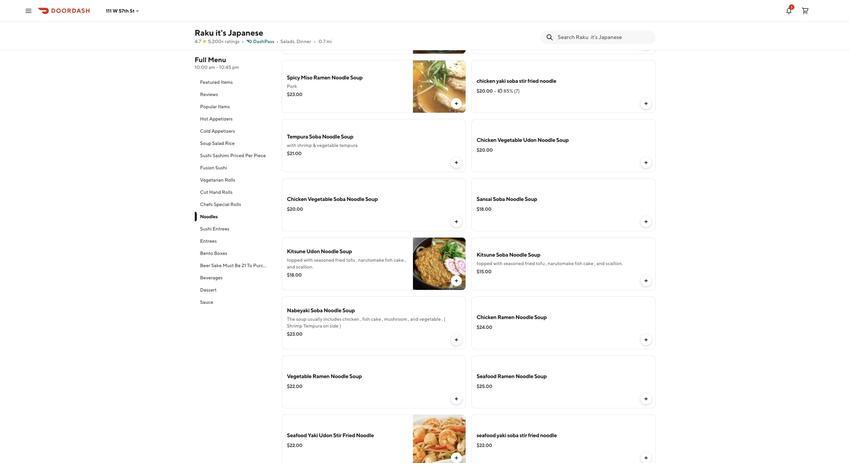 Task type: locate. For each thing, give the bounding box(es) containing it.
cake
[[394, 257, 404, 263], [584, 261, 594, 266], [371, 316, 381, 322]]

soup for sansai udon noodle soup
[[526, 19, 539, 25]]

raku
[[195, 28, 214, 37]]

shoyu ramen noodle soup image
[[413, 1, 466, 54]]

1 vertical spatial tempura
[[303, 323, 322, 329]]

noodle inside spicy miso ramen noodle soup pork $23.00
[[332, 74, 350, 81]]

items
[[221, 79, 233, 85], [218, 104, 230, 109]]

cake inside nabeyaki soba noodle soup the soup usually  includes chicken , fish cake , mushroom , and vegetable . ( shrimp tempura on side ) $23.00
[[371, 316, 381, 322]]

noodle inside nabeyaki soba noodle soup the soup usually  includes chicken , fish cake , mushroom , and vegetable . ( shrimp tempura on side ) $23.00
[[324, 307, 342, 314]]

0 horizontal spatial with
[[287, 143, 297, 148]]

tofu inside kitsune soba noodle soup topped with seasoned fried tofu , narutomake fish cake , and scallion. $15.00
[[536, 261, 545, 266]]

57th
[[119, 8, 129, 13]]

$22.00 for seafood
[[287, 443, 303, 448]]

rolls inside button
[[222, 189, 233, 195]]

narutomake inside kitsune soba noodle soup topped with seasoned fried tofu , narutomake fish cake , and scallion. $15.00
[[548, 261, 574, 266]]

pork
[[287, 84, 297, 89]]

$23.00 inside spicy miso ramen noodle soup pork $23.00
[[287, 92, 303, 97]]

appetizers up salad
[[212, 128, 235, 134]]

1 vertical spatial $23.00
[[287, 331, 303, 337]]

w
[[113, 8, 118, 13]]

0 vertical spatial $20.00
[[477, 88, 493, 94]]

tofu
[[346, 257, 355, 263], [536, 261, 545, 266]]

topped for kitsune udon noodle soup
[[287, 257, 303, 263]]

cake inside kitsune udon noodle soup topped with seasoned fried tofu , narutomake fish cake , and scallion. $18.00
[[394, 257, 404, 263]]

seafood for seafood yaki udon stir fried noodle
[[287, 432, 307, 439]]

$22.00
[[287, 33, 303, 38], [287, 384, 303, 389], [287, 443, 303, 448], [477, 443, 492, 448]]

soup inside kitsune soba noodle soup topped with seasoned fried tofu , narutomake fish cake , and scallion. $15.00
[[528, 252, 541, 258]]

1 vertical spatial yaki
[[497, 432, 507, 439]]

0 horizontal spatial tofu
[[346, 257, 355, 263]]

seafood
[[477, 432, 496, 439]]

0 vertical spatial tempura
[[287, 133, 308, 140]]

0 horizontal spatial chicken
[[343, 316, 360, 322]]

cold appetizers
[[200, 128, 235, 134]]

1 vertical spatial sansai
[[477, 196, 492, 202]]

entrees up bento
[[200, 238, 217, 244]]

$22.00 for seafood
[[477, 443, 492, 448]]

stir
[[333, 432, 342, 439]]

add item to cart image for seafood ramen noodle soup
[[644, 396, 649, 402]]

hand
[[209, 189, 221, 195]]

1 sansai from the top
[[477, 19, 492, 25]]

ramen for shoyu ramen noodle soup
[[303, 15, 320, 22]]

sushi for sushi entrees
[[200, 226, 212, 232]]

1 vertical spatial entrees
[[200, 238, 217, 244]]

1 $23.00 from the top
[[287, 92, 303, 97]]

0 horizontal spatial narutomake
[[358, 257, 384, 263]]

pm
[[232, 65, 239, 70]]

vegetable left .
[[420, 316, 441, 322]]

seafood for seafood ramen noodle soup
[[477, 373, 497, 380]]

0 vertical spatial vegetable
[[498, 137, 523, 143]]

fish inside kitsune udon noodle soup topped with seasoned fried tofu , narutomake fish cake , and scallion. $18.00
[[385, 257, 393, 263]]

narutomake inside kitsune udon noodle soup topped with seasoned fried tofu , narutomake fish cake , and scallion. $18.00
[[358, 257, 384, 263]]

scallion. inside kitsune soba noodle soup topped with seasoned fried tofu , narutomake fish cake , and scallion. $15.00
[[606, 261, 623, 266]]

1 vertical spatial items
[[218, 104, 230, 109]]

sushi down "sashimi"
[[215, 165, 227, 170]]

$18.00
[[477, 206, 492, 212], [287, 272, 302, 278]]

soup for shoyu ramen noodle soup
[[340, 15, 352, 22]]

1 vertical spatial noodle
[[541, 432, 557, 439]]

seafood up $25.00 at the bottom right of page
[[477, 373, 497, 380]]

1 vertical spatial $20.00
[[477, 147, 493, 153]]

full menu 10:00 am - 10:45 pm
[[195, 56, 239, 70]]

rolls for special
[[231, 202, 241, 207]]

2 vertical spatial vegetable
[[287, 373, 312, 380]]

2 vertical spatial chicken
[[477, 314, 497, 321]]

with inside kitsune udon noodle soup topped with seasoned fried tofu , narutomake fish cake , and scallion. $18.00
[[304, 257, 313, 263]]

ramen for seafood ramen noodle soup
[[498, 373, 515, 380]]

2 horizontal spatial with
[[494, 261, 503, 266]]

miso
[[301, 74, 313, 81]]

0 vertical spatial yaki
[[497, 78, 506, 84]]

0 horizontal spatial scallion.
[[296, 264, 314, 270]]

fish for kitsune udon noodle soup
[[385, 257, 393, 263]]

1 horizontal spatial seasoned
[[504, 261, 524, 266]]

items for featured items
[[221, 79, 233, 85]]

kitsune udon noodle soup topped with seasoned fried tofu , narutomake fish cake , and scallion. $18.00
[[287, 248, 406, 278]]

stir for seafood
[[520, 432, 527, 439]]

5,200+
[[208, 39, 224, 44]]

topped inside kitsune udon noodle soup topped with seasoned fried tofu , narutomake fish cake , and scallion. $18.00
[[287, 257, 303, 263]]

2 vertical spatial rolls
[[231, 202, 241, 207]]

0 vertical spatial items
[[221, 79, 233, 85]]

sushi up fusion
[[200, 153, 212, 158]]

tempura
[[340, 143, 358, 148]]

fusion sushi
[[200, 165, 227, 170]]

salads,
[[281, 39, 296, 44]]

chicken
[[477, 78, 496, 84], [343, 316, 360, 322]]

items up the hot appetizers
[[218, 104, 230, 109]]

kitsune inside kitsune udon noodle soup topped with seasoned fried tofu , narutomake fish cake , and scallion. $18.00
[[287, 248, 306, 255]]

1 vertical spatial rolls
[[222, 189, 233, 195]]

1 vertical spatial vegetable
[[308, 196, 333, 202]]

tofu inside kitsune udon noodle soup topped with seasoned fried tofu , narutomake fish cake , and scallion. $18.00
[[346, 257, 355, 263]]

kitsune udon noodle soup image
[[413, 237, 466, 290]]

1 vertical spatial stir
[[520, 432, 527, 439]]

seafood ramen noodle soup
[[477, 373, 547, 380]]

noodle
[[540, 78, 557, 84], [541, 432, 557, 439]]

sushi down noodles in the left top of the page
[[200, 226, 212, 232]]

add item to cart image for kitsune soba noodle soup
[[644, 278, 649, 284]]

dashpass •
[[253, 39, 279, 44]]

soba
[[309, 133, 321, 140], [334, 196, 346, 202], [493, 196, 505, 202], [496, 252, 509, 258], [311, 307, 323, 314]]

$21.00
[[287, 151, 302, 156]]

seasoned inside kitsune soba noodle soup topped with seasoned fried tofu , narutomake fish cake , and scallion. $15.00
[[504, 261, 524, 266]]

soba inside tempura soba noodle soup with shrimp & vegetable tempura $21.00
[[309, 133, 321, 140]]

shoyu ramen noodle soup
[[287, 15, 352, 22]]

0 vertical spatial soba
[[507, 78, 518, 84]]

spicy miso ramen noodle soup pork $23.00
[[287, 74, 363, 97]]

sake
[[211, 263, 222, 268]]

1 horizontal spatial kitsune
[[477, 252, 495, 258]]

2 horizontal spatial fish
[[575, 261, 583, 266]]

0 horizontal spatial and
[[287, 264, 295, 270]]

rolls
[[225, 177, 235, 183], [222, 189, 233, 195], [231, 202, 241, 207]]

am
[[209, 65, 215, 70]]

ramen for chicken ramen noodle soup
[[498, 314, 515, 321]]

sauce button
[[195, 296, 274, 308]]

with inside kitsune soba noodle soup topped with seasoned fried tofu , narutomake fish cake , and scallion. $15.00
[[494, 261, 503, 266]]

kitsune soba noodle soup topped with seasoned fried tofu , narutomake fish cake , and scallion. $15.00
[[477, 252, 623, 274]]

5,200+ ratings •
[[208, 39, 244, 44]]

soup for tempura soba noodle soup with shrimp & vegetable tempura $21.00
[[341, 133, 354, 140]]

narutomake
[[358, 257, 384, 263], [548, 261, 574, 266]]

1 horizontal spatial with
[[304, 257, 313, 263]]

scallion. for kitsune udon noodle soup
[[296, 264, 314, 270]]

0 vertical spatial sansai
[[477, 19, 492, 25]]

0 vertical spatial appetizers
[[209, 116, 233, 122]]

1 horizontal spatial scallion.
[[606, 261, 623, 266]]

tempura down usually
[[303, 323, 322, 329]]

reviews
[[200, 92, 218, 97]]

add item to cart image for sansai soba noodle soup
[[644, 219, 649, 224]]

chicken
[[477, 137, 497, 143], [287, 196, 307, 202], [477, 314, 497, 321]]

1 horizontal spatial and
[[410, 316, 419, 322]]

scallion. inside kitsune udon noodle soup topped with seasoned fried tofu , narutomake fish cake , and scallion. $18.00
[[296, 264, 314, 270]]

add item to cart image
[[644, 160, 649, 165], [454, 219, 459, 224], [644, 219, 649, 224], [454, 278, 459, 284], [644, 278, 649, 284], [644, 337, 649, 343], [454, 396, 459, 402], [454, 455, 459, 461], [644, 455, 649, 461]]

soba for nabeyaki soba noodle soup the soup usually  includes chicken , fish cake , mushroom , and vegetable . ( shrimp tempura on side ) $23.00
[[311, 307, 323, 314]]

hot
[[200, 116, 208, 122]]

appetizers
[[209, 116, 233, 122], [212, 128, 235, 134]]

cold appetizers button
[[195, 125, 274, 137]]

0 vertical spatial $18.00
[[477, 206, 492, 212]]

0 vertical spatial seafood
[[477, 373, 497, 380]]

0 horizontal spatial vegetable
[[317, 143, 339, 148]]

soup inside button
[[200, 141, 211, 146]]

0 horizontal spatial fish
[[363, 316, 370, 322]]

1 horizontal spatial fish
[[385, 257, 393, 263]]

$20.00 for chicken vegetable soba noodle soup
[[287, 206, 303, 212]]

(
[[444, 316, 446, 322]]

chefs special rolls
[[200, 202, 241, 207]]

0 horizontal spatial cake
[[371, 316, 381, 322]]

and for kitsune soba noodle soup
[[597, 261, 605, 266]]

noodle for sansai soba noodle soup
[[506, 196, 524, 202]]

0 horizontal spatial seasoned
[[314, 257, 335, 263]]

topped up $15.00
[[477, 261, 493, 266]]

soup inside kitsune udon noodle soup topped with seasoned fried tofu , narutomake fish cake , and scallion. $18.00
[[340, 248, 352, 255]]

entrees button
[[195, 235, 274, 247]]

soba inside kitsune soba noodle soup topped with seasoned fried tofu , narutomake fish cake , and scallion. $15.00
[[496, 252, 509, 258]]

10:00
[[195, 65, 208, 70]]

fried inside kitsune udon noodle soup topped with seasoned fried tofu , narutomake fish cake , and scallion. $18.00
[[335, 257, 346, 263]]

soba inside nabeyaki soba noodle soup the soup usually  includes chicken , fish cake , mushroom , and vegetable . ( shrimp tempura on side ) $23.00
[[311, 307, 323, 314]]

sushi inside sushi sashimi priced per piece button
[[200, 153, 212, 158]]

fusion sushi button
[[195, 162, 274, 174]]

noodle for tempura soba noodle soup with shrimp & vegetable tempura $21.00
[[322, 133, 340, 140]]

topped right purchase
[[287, 257, 303, 263]]

rolls for hand
[[222, 189, 233, 195]]

sushi inside fusion sushi button
[[215, 165, 227, 170]]

dessert button
[[195, 284, 274, 296]]

1 horizontal spatial vegetable
[[420, 316, 441, 322]]

soup inside spicy miso ramen noodle soup pork $23.00
[[350, 74, 363, 81]]

• left the salads,
[[277, 39, 279, 44]]

vegetarian rolls button
[[195, 174, 274, 186]]

1 horizontal spatial tofu
[[536, 261, 545, 266]]

tempura up shrimp
[[287, 133, 308, 140]]

1 vertical spatial soba
[[508, 432, 519, 439]]

items for popular items
[[218, 104, 230, 109]]

soup for kitsune udon noodle soup topped with seasoned fried tofu , narutomake fish cake , and scallion. $18.00
[[340, 248, 352, 255]]

2 vertical spatial sushi
[[200, 226, 212, 232]]

soup
[[340, 15, 352, 22], [526, 19, 539, 25], [350, 74, 363, 81], [341, 133, 354, 140], [557, 137, 569, 143], [200, 141, 211, 146], [366, 196, 378, 202], [525, 196, 538, 202], [340, 248, 352, 255], [528, 252, 541, 258], [343, 307, 355, 314], [535, 314, 547, 321], [350, 373, 362, 380], [535, 373, 547, 380]]

fried
[[528, 78, 539, 84], [335, 257, 346, 263], [525, 261, 535, 266], [528, 432, 540, 439]]

0 horizontal spatial kitsune
[[287, 248, 306, 255]]

bento boxes
[[200, 251, 227, 256]]

yaki up 85%
[[497, 78, 506, 84]]

$20.00 for chicken vegetable udon noodle soup
[[477, 147, 493, 153]]

0 horizontal spatial topped
[[287, 257, 303, 263]]

soup for kitsune soba noodle soup topped with seasoned fried tofu , narutomake fish cake , and scallion. $15.00
[[528, 252, 541, 258]]

1 vertical spatial sushi
[[215, 165, 227, 170]]

1 horizontal spatial cake
[[394, 257, 404, 263]]

$23.00 down pork
[[287, 92, 303, 97]]

1 horizontal spatial narutomake
[[548, 261, 574, 266]]

seasoned inside kitsune udon noodle soup topped with seasoned fried tofu , narutomake fish cake , and scallion. $18.00
[[314, 257, 335, 263]]

tempura soba noodle soup with shrimp & vegetable tempura $21.00
[[287, 133, 358, 156]]

soup
[[296, 316, 307, 322]]

1 horizontal spatial chicken
[[477, 78, 496, 84]]

0 vertical spatial sushi
[[200, 153, 212, 158]]

items up reviews button
[[221, 79, 233, 85]]

0 vertical spatial vegetable
[[317, 143, 339, 148]]

111 w 57th st button
[[106, 8, 140, 13]]

0 horizontal spatial $18.00
[[287, 272, 302, 278]]

kitsune for kitsune udon noodle soup
[[287, 248, 306, 255]]

chicken up $20.00 •
[[477, 78, 496, 84]]

fish
[[385, 257, 393, 263], [575, 261, 583, 266], [363, 316, 370, 322]]

usually
[[308, 316, 323, 322]]

2 $23.00 from the top
[[287, 331, 303, 337]]

vegetable for udon
[[498, 137, 523, 143]]

2 sansai from the top
[[477, 196, 492, 202]]

tofu for kitsune udon noodle soup
[[346, 257, 355, 263]]

0 items, open order cart image
[[802, 7, 810, 15]]

soba for chicken
[[507, 78, 518, 84]]

and inside kitsune udon noodle soup topped with seasoned fried tofu , narutomake fish cake , and scallion. $18.00
[[287, 264, 295, 270]]

dinner
[[297, 39, 311, 44]]

0 vertical spatial $23.00
[[287, 92, 303, 97]]

1 horizontal spatial $18.00
[[477, 206, 492, 212]]

vegetable ramen noodle soup
[[287, 373, 362, 380]]

topped for kitsune soba noodle soup
[[477, 261, 493, 266]]

topped inside kitsune soba noodle soup topped with seasoned fried tofu , narutomake fish cake , and scallion. $15.00
[[477, 261, 493, 266]]

vegetable right &
[[317, 143, 339, 148]]

rolls up cut hand rolls button
[[225, 177, 235, 183]]

chicken right includes
[[343, 316, 360, 322]]

$18.00 inside kitsune udon noodle soup topped with seasoned fried tofu , narutomake fish cake , and scallion. $18.00
[[287, 272, 302, 278]]

chicken yaki soba stir fried noodle
[[477, 78, 557, 84]]

soup inside nabeyaki soba noodle soup the soup usually  includes chicken , fish cake , mushroom , and vegetable . ( shrimp tempura on side ) $23.00
[[343, 307, 355, 314]]

noodle for kitsune soba noodle soup topped with seasoned fried tofu , narutomake fish cake , and scallion. $15.00
[[510, 252, 527, 258]]

udon
[[493, 19, 507, 25], [523, 137, 537, 143], [307, 248, 320, 255], [319, 432, 332, 439]]

kitsune
[[287, 248, 306, 255], [477, 252, 495, 258]]

soba for sansai soba noodle soup
[[493, 196, 505, 202]]

0 vertical spatial rolls
[[225, 177, 235, 183]]

piece
[[254, 153, 266, 158]]

sushi
[[200, 153, 212, 158], [215, 165, 227, 170], [200, 226, 212, 232]]

1 vertical spatial vegetable
[[420, 316, 441, 322]]

2 horizontal spatial cake
[[584, 261, 594, 266]]

1 horizontal spatial seafood
[[477, 373, 497, 380]]

stir for chicken
[[519, 78, 527, 84]]

vegetable
[[317, 143, 339, 148], [420, 316, 441, 322]]

add item to cart image for chicken vegetable soba noodle soup
[[454, 219, 459, 224]]

yaki right seafood in the right of the page
[[497, 432, 507, 439]]

notification bell image
[[785, 7, 794, 15]]

111
[[106, 8, 112, 13]]

1
[[792, 5, 793, 9]]

vegetable inside nabeyaki soba noodle soup the soup usually  includes chicken , fish cake , mushroom , and vegetable . ( shrimp tempura on side ) $23.00
[[420, 316, 441, 322]]

0 horizontal spatial seafood
[[287, 432, 307, 439]]

seafood left yaki
[[287, 432, 307, 439]]

1 vertical spatial seafood
[[287, 432, 307, 439]]

add item to cart image
[[644, 42, 649, 47], [454, 101, 459, 106], [644, 101, 649, 106], [454, 160, 459, 165], [454, 337, 459, 343], [644, 396, 649, 402]]

0 vertical spatial stir
[[519, 78, 527, 84]]

must
[[223, 263, 234, 268]]

1 vertical spatial chicken
[[287, 196, 307, 202]]

• down japanese
[[242, 39, 244, 44]]

soba for tempura soba noodle soup with shrimp & vegetable tempura $21.00
[[309, 133, 321, 140]]

• left '0.7'
[[314, 39, 316, 44]]

$23.00 down shrimp
[[287, 331, 303, 337]]

noodle inside tempura soba noodle soup with shrimp & vegetable tempura $21.00
[[322, 133, 340, 140]]

entrees down noodles in the left top of the page
[[213, 226, 230, 232]]

sushi inside 'sushi entrees' 'button'
[[200, 226, 212, 232]]

$20.00
[[477, 88, 493, 94], [477, 147, 493, 153], [287, 206, 303, 212]]

noodle inside kitsune soba noodle soup topped with seasoned fried tofu , narutomake fish cake , and scallion. $15.00
[[510, 252, 527, 258]]

and inside kitsune soba noodle soup topped with seasoned fried tofu , narutomake fish cake , and scallion. $15.00
[[597, 261, 605, 266]]

2 vertical spatial $20.00
[[287, 206, 303, 212]]

vegetable for soba
[[308, 196, 333, 202]]

noodle for sansai udon noodle soup
[[508, 19, 525, 25]]

kitsune inside kitsune soba noodle soup topped with seasoned fried tofu , narutomake fish cake , and scallion. $15.00
[[477, 252, 495, 258]]

it's
[[216, 28, 227, 37]]

soup inside tempura soba noodle soup with shrimp & vegetable tempura $21.00
[[341, 133, 354, 140]]

rolls right hand
[[222, 189, 233, 195]]

$20.00 •
[[477, 88, 496, 94]]

the
[[287, 316, 295, 322]]

entrees
[[213, 226, 230, 232], [200, 238, 217, 244]]

cake inside kitsune soba noodle soup topped with seasoned fried tofu , narutomake fish cake , and scallion. $15.00
[[584, 261, 594, 266]]

2 horizontal spatial and
[[597, 261, 605, 266]]

noodle for seafood ramen noodle soup
[[516, 373, 534, 380]]

ramen inside spicy miso ramen noodle soup pork $23.00
[[314, 74, 331, 81]]

menu
[[208, 56, 226, 64]]

noodle inside kitsune udon noodle soup topped with seasoned fried tofu , narutomake fish cake , and scallion. $18.00
[[321, 248, 339, 255]]

vegetable
[[498, 137, 523, 143], [308, 196, 333, 202], [287, 373, 312, 380]]

sushi entrees
[[200, 226, 230, 232]]

1 vertical spatial $18.00
[[287, 272, 302, 278]]

0 vertical spatial chicken
[[477, 137, 497, 143]]

rolls down cut hand rolls button
[[231, 202, 241, 207]]

10:45
[[219, 65, 231, 70]]

1 horizontal spatial topped
[[477, 261, 493, 266]]

fish inside kitsune soba noodle soup topped with seasoned fried tofu , narutomake fish cake , and scallion. $15.00
[[575, 261, 583, 266]]

1 vertical spatial chicken
[[343, 316, 360, 322]]

soba right seafood in the right of the page
[[508, 432, 519, 439]]

appetizers up cold appetizers
[[209, 116, 233, 122]]

beer
[[200, 263, 210, 268]]

1 vertical spatial appetizers
[[212, 128, 235, 134]]

soup for chicken ramen noodle soup
[[535, 314, 547, 321]]

0 vertical spatial entrees
[[213, 226, 230, 232]]

soba up 85% (7)
[[507, 78, 518, 84]]

0 vertical spatial noodle
[[540, 78, 557, 84]]

udon inside kitsune udon noodle soup topped with seasoned fried tofu , narutomake fish cake , and scallion. $18.00
[[307, 248, 320, 255]]

add item to cart image for tempura soba noodle soup
[[454, 160, 459, 165]]



Task type: vqa. For each thing, say whether or not it's contained in the screenshot.
85% (7)
yes



Task type: describe. For each thing, give the bounding box(es) containing it.
noodle for shoyu ramen noodle soup
[[321, 15, 339, 22]]

vegetable inside tempura soba noodle soup with shrimp & vegetable tempura $21.00
[[317, 143, 339, 148]]

chefs special rolls button
[[195, 198, 274, 211]]

cold
[[200, 128, 211, 134]]

shrimp
[[287, 323, 303, 329]]

spicy
[[287, 74, 300, 81]]

soba for seafood
[[508, 432, 519, 439]]

Item Search search field
[[558, 34, 650, 41]]

$25.00
[[477, 384, 493, 389]]

add item to cart image for chicken vegetable udon noodle soup
[[644, 160, 649, 165]]

dessert
[[200, 287, 217, 293]]

fried
[[343, 432, 355, 439]]

sansai for sansai soba noodle soup
[[477, 196, 492, 202]]

to
[[247, 263, 252, 268]]

chicken ramen noodle soup
[[477, 314, 547, 321]]

chicken for chicken vegetable udon noodle soup
[[477, 137, 497, 143]]

scallion. for kitsune soba noodle soup
[[606, 261, 623, 266]]

sauce
[[200, 300, 213, 305]]

add item to cart image for chicken yaki soba stir fried noodle
[[644, 101, 649, 106]]

noodle for chicken ramen noodle soup
[[516, 314, 534, 321]]

be
[[235, 263, 241, 268]]

-
[[216, 65, 218, 70]]

$22.00 for shoyu
[[287, 33, 303, 38]]

beer sake must be 21 to purchase button
[[195, 259, 274, 272]]

chicken for chicken ramen noodle soup
[[477, 314, 497, 321]]

add item to cart image for seafood yaki soba stir fried noodle
[[644, 455, 649, 461]]

yaki for seafood
[[497, 432, 507, 439]]

chicken inside nabeyaki soba noodle soup the soup usually  includes chicken , fish cake , mushroom , and vegetable . ( shrimp tempura on side ) $23.00
[[343, 316, 360, 322]]

reviews button
[[195, 88, 274, 101]]

yaki for chicken
[[497, 78, 506, 84]]

salads, dinner • 0.7 mi
[[281, 39, 332, 44]]

narutomake for kitsune udon noodle soup
[[358, 257, 384, 263]]

appetizers for hot appetizers
[[209, 116, 233, 122]]

full
[[195, 56, 207, 64]]

ramen for vegetable ramen noodle soup
[[313, 373, 330, 380]]

cake for kitsune soba noodle soup
[[584, 261, 594, 266]]

sushi entrees button
[[195, 223, 274, 235]]

special
[[214, 202, 230, 207]]

hot appetizers button
[[195, 113, 274, 125]]

tempura inside tempura soba noodle soup with shrimp & vegetable tempura $21.00
[[287, 133, 308, 140]]

ratings
[[225, 39, 240, 44]]

tofu for kitsune soba noodle soup
[[536, 261, 545, 266]]

cut hand rolls
[[200, 189, 233, 195]]

cake for kitsune udon noodle soup
[[394, 257, 404, 263]]

noodle for nabeyaki soba noodle soup the soup usually  includes chicken , fish cake , mushroom , and vegetable . ( shrimp tempura on side ) $23.00
[[324, 307, 342, 314]]

noodle for seafood yaki soba stir fried noodle
[[541, 432, 557, 439]]

bento
[[200, 251, 213, 256]]

cut hand rolls button
[[195, 186, 274, 198]]

with for kitsune udon noodle soup
[[304, 257, 313, 263]]

shoyu
[[287, 15, 302, 22]]

soup for vegetable ramen noodle soup
[[350, 373, 362, 380]]

soup for nabeyaki soba noodle soup the soup usually  includes chicken , fish cake , mushroom , and vegetable . ( shrimp tempura on side ) $23.00
[[343, 307, 355, 314]]

$23.00 inside nabeyaki soba noodle soup the soup usually  includes chicken , fish cake , mushroom , and vegetable . ( shrimp tempura on side ) $23.00
[[287, 331, 303, 337]]

noodles
[[200, 214, 218, 219]]

$22.00 for vegetable
[[287, 384, 303, 389]]

111 w 57th st
[[106, 8, 135, 13]]

chicken for chicken vegetable soba noodle soup
[[287, 196, 307, 202]]

(7)
[[514, 88, 520, 94]]

.
[[442, 316, 443, 322]]

on
[[323, 323, 329, 329]]

nabeyaki soba noodle soup the soup usually  includes chicken , fish cake , mushroom , and vegetable . ( shrimp tempura on side ) $23.00
[[287, 307, 446, 337]]

vegetarian rolls
[[200, 177, 235, 183]]

yaki
[[308, 432, 318, 439]]

entrees inside button
[[200, 238, 217, 244]]

nabeyaki
[[287, 307, 310, 314]]

vegetarian
[[200, 177, 224, 183]]

purchase
[[253, 263, 273, 268]]

st
[[130, 8, 135, 13]]

chefs
[[200, 202, 213, 207]]

soup for sansai soba noodle soup
[[525, 196, 538, 202]]

sansai for sansai udon noodle soup
[[477, 19, 492, 25]]

soba for kitsune soba noodle soup topped with seasoned fried tofu , narutomake fish cake , and scallion. $15.00
[[496, 252, 509, 258]]

chicken vegetable udon noodle soup
[[477, 137, 569, 143]]

noodle for chicken yaki soba stir fried noodle
[[540, 78, 557, 84]]

popular
[[200, 104, 217, 109]]

per
[[245, 153, 253, 158]]

shrimp
[[297, 143, 312, 148]]

narutomake for kitsune soba noodle soup
[[548, 261, 574, 266]]

soup for seafood ramen noodle soup
[[535, 373, 547, 380]]

mushroom
[[384, 316, 407, 322]]

salad
[[212, 141, 224, 146]]

add item to cart image for chicken ramen noodle soup
[[644, 337, 649, 343]]

noodle for vegetable ramen noodle soup
[[331, 373, 349, 380]]

side
[[330, 323, 339, 329]]

tempura inside nabeyaki soba noodle soup the soup usually  includes chicken , fish cake , mushroom , and vegetable . ( shrimp tempura on side ) $23.00
[[303, 323, 322, 329]]

bento boxes button
[[195, 247, 274, 259]]

$15.00
[[477, 269, 492, 274]]

featured items button
[[195, 76, 274, 88]]

appetizers for cold appetizers
[[212, 128, 235, 134]]

add item to cart image for nabeyaki soba noodle soup
[[454, 337, 459, 343]]

entrees inside 'button'
[[213, 226, 230, 232]]

seafood yaki udon stir fried noodle image
[[413, 415, 466, 463]]

soup salad rice button
[[195, 137, 274, 149]]

seasoned for udon
[[314, 257, 335, 263]]

beverages button
[[195, 272, 274, 284]]

spicy miso ramen noodle soup image
[[413, 60, 466, 113]]

kitsune for kitsune soba noodle soup
[[477, 252, 495, 258]]

featured items
[[200, 79, 233, 85]]

includes
[[324, 316, 342, 322]]

21
[[242, 263, 246, 268]]

chicken vegetable soba noodle soup
[[287, 196, 378, 202]]

$24.00
[[477, 325, 493, 330]]

0.7
[[319, 39, 326, 44]]

and for kitsune udon noodle soup
[[287, 264, 295, 270]]

cut
[[200, 189, 208, 195]]

seasoned for soba
[[504, 261, 524, 266]]

noodle for kitsune udon noodle soup topped with seasoned fried tofu , narutomake fish cake , and scallion. $18.00
[[321, 248, 339, 255]]

popular items
[[200, 104, 230, 109]]

• left 85%
[[494, 88, 496, 94]]

and inside nabeyaki soba noodle soup the soup usually  includes chicken , fish cake , mushroom , and vegetable . ( shrimp tempura on side ) $23.00
[[410, 316, 419, 322]]

sushi sashimi priced per piece button
[[195, 149, 274, 162]]

)
[[340, 323, 341, 329]]

fish for kitsune soba noodle soup
[[575, 261, 583, 266]]

featured
[[200, 79, 220, 85]]

with for kitsune soba noodle soup
[[494, 261, 503, 266]]

with inside tempura soba noodle soup with shrimp & vegetable tempura $21.00
[[287, 143, 297, 148]]

open menu image
[[24, 7, 33, 15]]

sushi sashimi priced per piece
[[200, 153, 266, 158]]

popular items button
[[195, 101, 274, 113]]

raku  it's japanese
[[195, 28, 263, 37]]

fried inside kitsune soba noodle soup topped with seasoned fried tofu , narutomake fish cake , and scallion. $15.00
[[525, 261, 535, 266]]

fish inside nabeyaki soba noodle soup the soup usually  includes chicken , fish cake , mushroom , and vegetable . ( shrimp tempura on side ) $23.00
[[363, 316, 370, 322]]

sashimi
[[213, 153, 229, 158]]

soup salad rice
[[200, 141, 235, 146]]

beverages
[[200, 275, 223, 280]]

boxes
[[214, 251, 227, 256]]

japanese
[[228, 28, 263, 37]]

beer sake must be 21 to purchase
[[200, 263, 273, 268]]

&
[[313, 143, 316, 148]]

85%
[[504, 88, 513, 94]]

add item to cart image for vegetable ramen noodle soup
[[454, 396, 459, 402]]

0 vertical spatial chicken
[[477, 78, 496, 84]]

sushi for sushi sashimi priced per piece
[[200, 153, 212, 158]]



